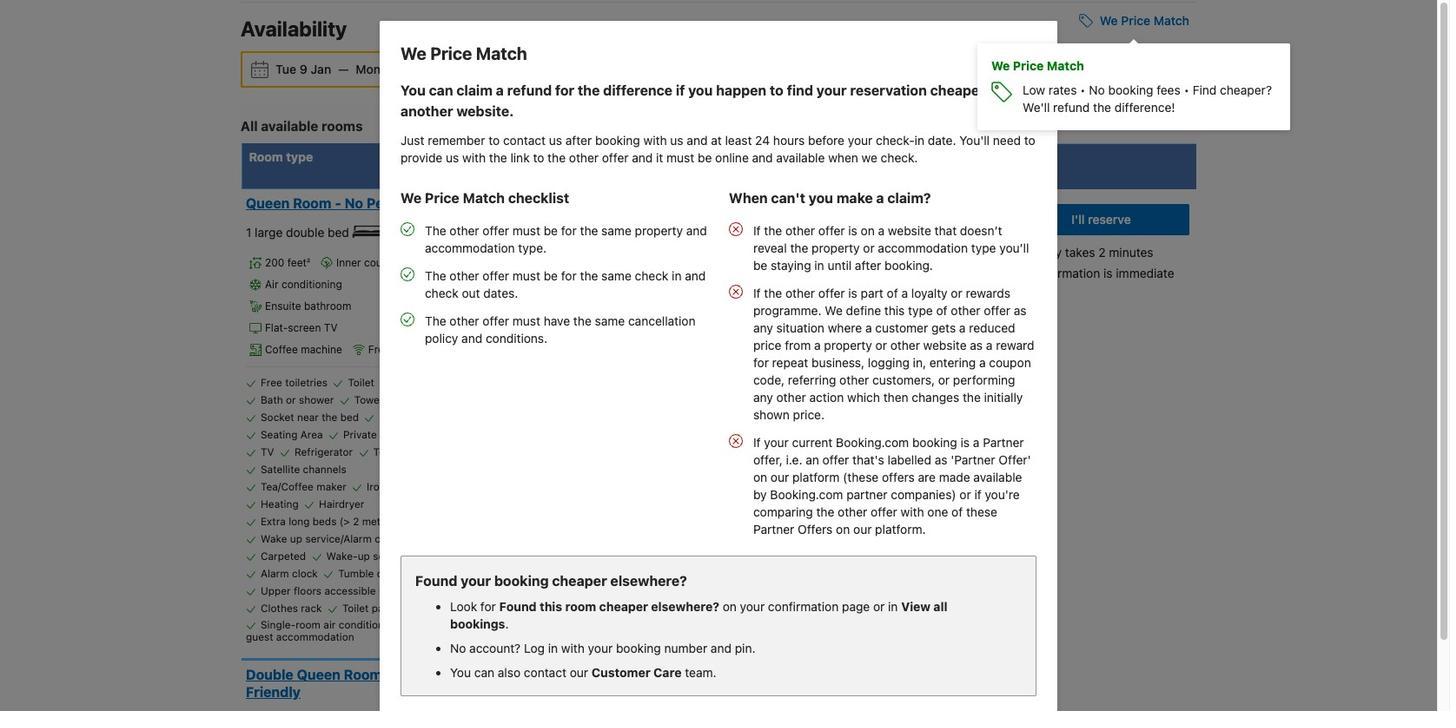 Task type: describe. For each thing, give the bounding box(es) containing it.
reservation
[[850, 83, 927, 98]]

situation
[[776, 321, 825, 335]]

(>
[[340, 516, 350, 529]]

we up need
[[991, 58, 1010, 73]]

from
[[785, 338, 811, 353]]

0 horizontal spatial •
[[733, 236, 738, 249]]

plans
[[877, 430, 903, 443]]

same inside the other offer must have the same cancellation policy and conditions.
[[595, 314, 625, 328]]

rates
[[1049, 83, 1077, 97]]

available inside "you'll need to provide us with the link to the other offer and it must be online and available when we check."
[[776, 150, 825, 165]]

find cheaper? we'll refund the difference!
[[1023, 83, 1272, 115]]

team.
[[685, 666, 717, 680]]

to right link
[[533, 150, 544, 165]]

or right loyalty
[[951, 286, 962, 301]]

1 vertical spatial our
[[853, 522, 872, 537]]

other up which
[[839, 373, 869, 388]]

booking up price for 27 nights
[[595, 133, 640, 148]]

if your current booking.com booking is a partner offer, i.e. an offer that's labelled as 'partner offer' on our platform (these offers are made available by booking.com partner companies) or if you're comparing the other offer with one of these partner offers on our platform.
[[753, 435, 1031, 537]]

1 horizontal spatial found
[[499, 600, 537, 614]]

on right offers
[[836, 522, 850, 537]]

booking up .
[[494, 573, 549, 589]]

low rates • no booking fees •
[[1023, 83, 1193, 97]]

before down page
[[842, 668, 874, 681]]

double queen room - pet friendly
[[246, 667, 418, 700]]

of up gets
[[936, 303, 948, 318]]

the for the other offer must be for the same property and accommodation type.
[[425, 223, 446, 238]]

1 vertical spatial 2024
[[886, 235, 912, 248]]

the inside find cheaper? we'll refund the difference!
[[1093, 100, 1111, 115]]

double
[[246, 667, 294, 683]]

0 horizontal spatial tv
[[261, 446, 274, 459]]

2 us$ from the top
[[686, 536, 704, 546]]

where
[[828, 321, 862, 335]]

on inside "if the other offer is on a website that doesn't reveal the property or accommodation type you'll be staying in until after booking."
[[861, 223, 875, 238]]

1 vertical spatial as
[[970, 338, 983, 353]]

be inside "you'll need to provide us with the link to the other offer and it must be online and available when we check."
[[698, 150, 712, 165]]

room inside double queen room - pet friendly
[[344, 667, 382, 683]]

1 us$ from the top
[[686, 301, 704, 311]]

2 vertical spatial cheaper
[[599, 600, 648, 614]]

of left guests
[[510, 149, 522, 164]]

1 night from the top
[[600, 336, 621, 346]]

2 12.75 from the top
[[630, 536, 653, 546]]

the down performing
[[963, 390, 981, 405]]

view
[[414, 257, 437, 270]]

towels
[[354, 394, 388, 407]]

pay in advance
[[750, 493, 823, 506]]

offer inside "if the other offer is on a website that doesn't reveal the property or accommodation type you'll be staying in until after booking."
[[818, 223, 845, 238]]

1 horizontal spatial you
[[809, 190, 833, 206]]

offer up reduced
[[984, 303, 1011, 318]]

wake
[[261, 533, 287, 546]]

pin.
[[735, 641, 755, 656]]

a left loyalty
[[901, 286, 908, 301]]

be inside "if the other offer is on a website that doesn't reveal the property or accommodation type you'll be staying in until after booking."
[[753, 258, 768, 273]]

to right need
[[1024, 133, 1036, 148]]

comparing
[[753, 505, 813, 520]]

2 applied from the top
[[863, 515, 899, 528]]

feb
[[395, 61, 416, 76]]

takes
[[1065, 245, 1095, 260]]

price left 27
[[593, 149, 624, 164]]

check.
[[881, 150, 918, 165]]

type for if the other offer is part of a loyalty or rewards programme. we define this type of other offer as any situation where a customer gets a reduced price from a property or other website as a reward for repeat business, logging in, entering a coupon code, referring other customers, or performing any other action which then changes the initially shown price.
[[908, 303, 933, 318]]

that
[[935, 223, 957, 238]]

2 taxes from the top
[[812, 531, 838, 544]]

can for also
[[474, 666, 494, 680]]

before inside we price match dialog
[[808, 133, 845, 148]]

business,
[[812, 355, 865, 370]]

guest
[[246, 631, 273, 644]]

and inside the other offer must be for the same property and accommodation type.
[[686, 223, 707, 238]]

one
[[927, 505, 948, 520]]

after inside "if the other offer is on a website that doesn't reveal the property or accommodation type you'll be staying in until after booking."
[[855, 258, 881, 273]]

match inside dropdown button
[[1154, 13, 1190, 28]]

if for if the other offer is on a website that doesn't reveal the property or accommodation type you'll be staying in until after booking.
[[753, 223, 761, 238]]

before down we
[[842, 196, 874, 209]]

offer right an
[[823, 453, 849, 467]]

2 7 from the top
[[877, 668, 883, 681]]

2 vertical spatial 2024
[[792, 684, 817, 697]]

your up us$3,836
[[588, 641, 613, 656]]

0 vertical spatial -
[[335, 195, 341, 211]]

then
[[883, 390, 909, 405]]

flat-screen tv
[[265, 322, 338, 335]]

air conditioning
[[265, 278, 342, 291]]

is inside if the other offer is part of a loyalty or rewards programme. we define this type of other offer as any situation where a customer gets a reduced price from a property or other website as a reward for repeat business, logging in, entering a coupon code, referring other customers, or performing any other action which then changes the initially shown price.
[[848, 286, 858, 301]]

us$3,491
[[579, 688, 649, 703]]

conditioning inside single-room air conditioning for guest accommodation
[[339, 619, 399, 632]]

of right 'part'
[[887, 286, 898, 301]]

type.
[[518, 241, 547, 255]]

wake up service/alarm clock
[[261, 533, 401, 546]]

booking up difference!
[[1108, 83, 1153, 97]]

the for the other offer must be for the same check in and check out dates.
[[425, 268, 446, 283]]

platform
[[792, 470, 840, 485]]

1 horizontal spatial our
[[771, 470, 789, 485]]

0 horizontal spatial room
[[249, 149, 283, 164]]

1 vertical spatial clock
[[292, 568, 318, 581]]

other up "programme."
[[785, 286, 815, 301]]

0 horizontal spatial 2
[[353, 516, 359, 529]]

tumble dryer
[[338, 568, 402, 581]]

the right near
[[322, 411, 337, 424]]

non-
[[750, 469, 776, 482]]

reduced
[[969, 321, 1015, 335]]

difference
[[603, 83, 673, 98]]

2 10% genius discount from the top
[[750, 515, 860, 528]]

your inside you can claim a refund for the difference if you happen to find your reservation cheaper on another website.
[[817, 83, 847, 98]]

offer up "where"
[[818, 286, 845, 301]]

1 horizontal spatial •
[[1080, 83, 1086, 97]]

accommodation inside the other offer must be for the same property and accommodation type.
[[425, 241, 515, 255]]

provide
[[401, 150, 443, 165]]

paper
[[372, 602, 400, 615]]

satellite
[[261, 463, 300, 476]]

a right make
[[876, 190, 884, 206]]

remember
[[428, 133, 485, 148]]

the for the other offer must have the same cancellation policy and conditions.
[[425, 314, 446, 328]]

only
[[1038, 245, 1062, 260]]

non-refundable
[[750, 469, 833, 482]]

in,
[[913, 355, 926, 370]]

reward
[[996, 338, 1034, 353]]

0 vertical spatial after
[[566, 133, 592, 148]]

we right 5
[[401, 43, 426, 63]]

to down the companies)
[[902, 515, 912, 528]]

you'll
[[960, 133, 990, 148]]

the inside you can claim a refund for the difference if you happen to find your reservation cheaper on another website.
[[578, 83, 600, 98]]

is inside "if your current booking.com booking is a partner offer, i.e. an offer that's labelled as 'partner offer' on our platform (these offers are made available by booking.com partner companies) or if you're comparing the other offer with one of these partner offers on our platform."
[[961, 435, 970, 450]]

the up "programme."
[[764, 286, 782, 301]]

0 vertical spatial booking.com
[[836, 435, 909, 450]]

contact for our
[[524, 666, 567, 680]]

bath
[[261, 394, 283, 407]]

you inside you can claim a refund for the difference if you happen to find your reservation cheaper on another website.
[[688, 83, 713, 98]]

0 horizontal spatial this
[[540, 600, 562, 614]]

if inside you can claim a refund for the difference if you happen to find your reservation cheaper on another website.
[[676, 83, 685, 98]]

offer'
[[999, 453, 1031, 467]]

other inside "if the other offer is on a website that doesn't reveal the property or accommodation type you'll be staying in until after booking."
[[785, 223, 815, 238]]

match down 'number'
[[463, 190, 505, 206]]

a right gets
[[959, 321, 966, 335]]

up for wake-
[[358, 550, 370, 563]]

booking.
[[885, 258, 933, 273]]

1 vertical spatial check
[[425, 286, 459, 301]]

it only takes 2 minutes confirmation is immediate
[[1028, 245, 1174, 280]]

a right from
[[814, 338, 821, 353]]

nights
[[665, 149, 703, 164]]

socket near the bed
[[261, 411, 359, 424]]

jan
[[311, 61, 331, 76]]

property inside "if the other offer is on a website that doesn't reveal the property or accommodation type you'll be staying in until after booking."
[[812, 241, 860, 255]]

1 applied to the price before taxes and charges from the top
[[750, 258, 931, 286]]

price for 27 nights
[[593, 149, 703, 164]]

a inside you can claim a refund for the difference if you happen to find your reservation cheaper on another website.
[[496, 83, 504, 98]]

the up staying
[[790, 241, 808, 255]]

queen inside double queen room - pet friendly
[[297, 667, 341, 683]]

1 vertical spatial elsewhere?
[[651, 600, 719, 614]]

1 vertical spatial booking.com
[[770, 487, 843, 502]]

extra
[[261, 516, 286, 529]]

flat-
[[265, 322, 288, 335]]

satellite channels
[[261, 463, 347, 476]]

pay for pay nothing until 4 january 2024
[[750, 235, 768, 248]]

we
[[862, 150, 878, 165]]

with inside "if your current booking.com booking is a partner offer, i.e. an offer that's labelled as 'partner offer' on our platform (these offers are made available by booking.com partner companies) or if you're comparing the other offer with one of these partner offers on our platform."
[[901, 505, 924, 520]]

1 applied from the top
[[863, 258, 899, 271]]

coffee machine
[[265, 343, 342, 357]]

made
[[939, 470, 970, 485]]

labelled
[[888, 453, 931, 467]]

if for if the other offer is part of a loyalty or rewards programme. we define this type of other offer as any situation where a customer gets a reduced price from a property or other website as a reward for repeat business, logging in, entering a coupon code, referring other customers, or performing any other action which then changes the initially shown price.
[[753, 286, 761, 301]]

reschedule
[[806, 430, 865, 443]]

can for claim
[[429, 83, 453, 98]]

policy
[[425, 331, 458, 346]]

confirmation
[[1028, 266, 1100, 280]]

must inside "you'll need to provide us with the link to the other offer and it must be online and available when we check."
[[667, 150, 694, 165]]

up for wake
[[290, 533, 302, 546]]

price up low
[[1013, 58, 1044, 73]]

0 vertical spatial found
[[415, 573, 457, 589]]

room inside single-room air conditioning for guest accommodation
[[296, 619, 321, 632]]

bed for 1 large double bed
[[328, 225, 349, 240]]

before down comparing
[[777, 531, 809, 544]]

free for free toiletries
[[261, 377, 282, 390]]

'partner
[[951, 453, 995, 467]]

service/alarm
[[305, 533, 372, 546]]

must for property
[[513, 223, 540, 238]]

price up "claim"
[[430, 43, 472, 63]]

to up i.e.
[[793, 430, 804, 443]]

and inside the other offer must have the same cancellation policy and conditions.
[[461, 331, 482, 346]]

us$3,836
[[579, 668, 628, 681]]

other inside the other offer must be for the same check in and check out dates.
[[450, 268, 479, 283]]

shown
[[753, 408, 790, 422]]

1 large double bed
[[246, 225, 353, 240]]

0 vertical spatial until
[[811, 235, 832, 248]]

the left link
[[489, 150, 507, 165]]

for inside the other offer must be for the same property and accommodation type.
[[561, 223, 577, 238]]

property inside the other offer must be for the same property and accommodation type.
[[635, 223, 683, 238]]

the inside "if your current booking.com booking is a partner offer, i.e. an offer that's labelled as 'partner offer' on our platform (these offers are made available by booking.com partner companies) or if you're comparing the other offer with one of these partner offers on our platform."
[[816, 505, 834, 520]]

and inside the other offer must be for the same check in and check out dates.
[[685, 268, 706, 283]]

define
[[846, 303, 881, 318]]

2 horizontal spatial •
[[1184, 83, 1190, 97]]

find
[[787, 83, 813, 98]]

1 vertical spatial by
[[379, 585, 391, 598]]

2 occupancy image from the left
[[479, 669, 491, 680]]

2 applied to the price before taxes and charges from the top
[[750, 515, 931, 544]]

to inside you can claim a refund for the difference if you happen to find your reservation cheaper on another website.
[[770, 83, 784, 98]]

other up gets
[[951, 303, 981, 318]]

1 horizontal spatial tv
[[324, 322, 338, 335]]

screen
[[288, 322, 321, 335]]

other inside the other offer must have the same cancellation policy and conditions.
[[450, 314, 479, 328]]

other inside "you'll need to provide us with the link to the other offer and it must be online and available when we check."
[[569, 150, 599, 165]]

0 horizontal spatial available
[[261, 118, 318, 134]]

the up loyalty
[[915, 258, 931, 271]]

courtyard
[[364, 257, 411, 270]]

the right link
[[548, 150, 566, 165]]

other up price.
[[776, 390, 806, 405]]

your up look
[[461, 573, 491, 589]]

immediate
[[1116, 266, 1174, 280]]

a down define on the top
[[865, 321, 872, 335]]

the up reveal
[[764, 223, 782, 238]]

1 vertical spatial room
[[293, 195, 331, 211]]

action
[[809, 390, 844, 405]]

toilet for toilet paper
[[342, 602, 369, 615]]

2 any from the top
[[753, 390, 773, 405]]

0 vertical spatial as
[[1014, 303, 1027, 318]]

offer inside the other offer must be for the same property and accommodation type.
[[483, 223, 509, 238]]

on down offer,
[[753, 470, 767, 485]]

4
[[835, 235, 841, 248]]

to up loyalty
[[902, 258, 912, 271]]

pay nothing until 4 january 2024
[[750, 235, 912, 248]]

1 horizontal spatial we price match
[[991, 58, 1084, 73]]

your up we
[[848, 133, 873, 148]]

or right page
[[873, 600, 885, 614]]

2 discount from the top
[[815, 515, 860, 528]]

before down staying
[[777, 273, 809, 286]]

bed for socket near the bed
[[340, 411, 359, 424]]

you for you can claim a refund for the difference if you happen to find your reservation cheaper on another website.
[[401, 83, 426, 98]]

double
[[286, 225, 324, 240]]

refrigerator
[[295, 446, 353, 459]]

1 10% from the top
[[750, 258, 773, 271]]

1 any from the top
[[753, 321, 773, 335]]

price inside we price match dropdown button
[[1121, 13, 1150, 28]]

find
[[1193, 83, 1217, 97]]

nothing
[[770, 235, 808, 248]]

0 horizontal spatial our
[[570, 666, 588, 680]]

0 vertical spatial january
[[750, 213, 789, 226]]

0 vertical spatial clock
[[375, 533, 401, 546]]

found your booking cheaper elsewhere?
[[415, 573, 687, 589]]

clothes
[[261, 602, 298, 615]]

booking up customer
[[616, 641, 661, 656]]

page
[[842, 600, 870, 614]]

toilet for toilet
[[348, 377, 374, 390]]

the inside the other offer must have the same cancellation policy and conditions.
[[573, 314, 592, 328]]

your up pin.
[[740, 600, 765, 614]]

0 vertical spatial type
[[286, 149, 313, 164]]

or down free toiletries
[[286, 394, 296, 407]]

for up bookings in the left of the page
[[480, 600, 496, 614]]

be inside the other offer must be for the same check in and check out dates.
[[544, 268, 558, 283]]

free cancellation
[[750, 196, 840, 209]]

contact for us
[[503, 133, 546, 148]]

the down the companies)
[[915, 515, 931, 528]]

no inside we price match dialog
[[450, 641, 466, 656]]

i'll reserve button
[[1013, 204, 1190, 235]]

you'll
[[999, 241, 1029, 255]]

queen room - no pets link
[[246, 194, 441, 212]]

0 vertical spatial partner
[[983, 435, 1024, 450]]



Task type: vqa. For each thing, say whether or not it's contained in the screenshot.
top 'Elsewhere?'
yes



Task type: locate. For each thing, give the bounding box(es) containing it.
offer inside "you'll need to provide us with the link to the other offer and it must be online and available when we check."
[[602, 150, 629, 165]]

account?
[[469, 641, 521, 656]]

1 vertical spatial room
[[296, 619, 321, 632]]

check left out
[[425, 286, 459, 301]]

1 vertical spatial taxes
[[812, 531, 838, 544]]

1 vertical spatial same
[[601, 268, 632, 283]]

(these
[[843, 470, 879, 485]]

if
[[753, 223, 761, 238], [753, 286, 761, 301], [753, 435, 761, 450]]

0 vertical spatial tax,
[[666, 301, 684, 311]]

0 vertical spatial any
[[753, 321, 773, 335]]

discount
[[815, 258, 860, 271], [815, 515, 860, 528]]

if inside "if your current booking.com booking is a partner offer, i.e. an offer that's labelled as 'partner offer' on our platform (these offers are made available by booking.com partner companies) or if you're comparing the other offer with one of these partner offers on our platform."
[[753, 435, 761, 450]]

for inside you can claim a refund for the difference if you happen to find your reservation cheaper on another website.
[[555, 83, 574, 98]]

more details on meals and payment options image
[[934, 429, 946, 441]]

if inside "if your current booking.com booking is a partner offer, i.e. an offer that's labelled as 'partner offer' on our platform (these offers are made available by booking.com partner companies) or if you're comparing the other offer with one of these partner offers on our platform."
[[974, 487, 982, 502]]

or right 4
[[863, 241, 875, 255]]

1 vertical spatial free
[[368, 343, 390, 357]]

1 vertical spatial queen
[[297, 667, 341, 683]]

guests
[[525, 149, 566, 164]]

1 vertical spatial -
[[386, 667, 392, 683]]

the
[[578, 83, 600, 98], [1093, 100, 1111, 115], [489, 150, 507, 165], [548, 150, 566, 165], [580, 223, 598, 238], [764, 223, 782, 238], [790, 241, 808, 255], [915, 258, 931, 271], [580, 268, 598, 283], [764, 286, 782, 301], [573, 314, 592, 328], [963, 390, 981, 405], [322, 411, 337, 424], [816, 505, 834, 520], [915, 515, 931, 528]]

0 vertical spatial the
[[425, 223, 446, 238]]

1 7 from the top
[[877, 196, 883, 209]]

- inside double queen room - pet friendly
[[386, 667, 392, 683]]

available down hours
[[776, 150, 825, 165]]

0 vertical spatial room
[[249, 149, 283, 164]]

2 per from the top
[[583, 571, 597, 581]]

1 vertical spatial this
[[540, 600, 562, 614]]

must inside the other offer must be for the same check in and check out dates.
[[513, 268, 540, 283]]

12.75 % tax, us$ 6.00 property service charge per night
[[583, 301, 707, 346], [583, 536, 707, 581]]

2 horizontal spatial us
[[670, 133, 684, 148]]

programme.
[[753, 303, 822, 318]]

the right have
[[573, 314, 592, 328]]

at
[[711, 133, 722, 148]]

carpeted
[[261, 550, 306, 563]]

price down comparing
[[750, 531, 775, 544]]

2 before 7 january 2024 from the top
[[750, 668, 883, 697]]

1 horizontal spatial -
[[386, 667, 392, 683]]

or inside "if the other offer is on a website that doesn't reveal the property or accommodation type you'll be staying in until after booking."
[[863, 241, 875, 255]]

property inside if the other offer is part of a loyalty or rewards programme. we define this type of other offer as any situation where a customer gets a reduced price from a property or other website as a reward for repeat business, logging in, entering a coupon code, referring other customers, or performing any other action which then changes the initially shown price.
[[824, 338, 872, 353]]

charges down booking.
[[863, 273, 902, 286]]

another
[[401, 103, 453, 119]]

offer up conditions.
[[483, 314, 509, 328]]

pay for pay in advance
[[750, 493, 768, 506]]

a inside "if the other offer is on a website that doesn't reveal the property or accommodation type you'll be staying in until after booking."
[[878, 223, 885, 238]]

free
[[750, 196, 773, 209], [368, 343, 390, 357], [261, 377, 282, 390]]

we up low rates • no booking fees •
[[1100, 13, 1118, 28]]

2 charge from the top
[[678, 553, 707, 564]]

on up pin.
[[723, 600, 737, 614]]

we inside if the other offer is part of a loyalty or rewards programme. we define this type of other offer as any situation where a customer gets a reduced price from a property or other website as a reward for repeat business, logging in, entering a coupon code, referring other customers, or performing any other action which then changes the initially shown price.
[[825, 303, 843, 318]]

1 vertical spatial conditioning
[[339, 619, 399, 632]]

1 vertical spatial 10%
[[750, 515, 773, 528]]

a down reduced
[[986, 338, 993, 353]]

elevator
[[393, 585, 433, 598]]

2 genius from the top
[[776, 515, 812, 528]]

1 charge from the top
[[678, 318, 707, 329]]

2 horizontal spatial no
[[1089, 83, 1105, 97]]

1 vertical spatial website
[[923, 338, 967, 353]]

be down reveal
[[753, 258, 768, 273]]

on left low
[[989, 83, 1005, 98]]

offers
[[798, 522, 833, 537]]

free for free cancellation
[[750, 196, 773, 209]]

1 horizontal spatial cancellation
[[776, 196, 840, 209]]

must for policy
[[513, 314, 540, 328]]

1 occupancy image from the left
[[468, 669, 479, 680]]

1 horizontal spatial clock
[[375, 533, 401, 546]]

0 vertical spatial available
[[261, 118, 318, 134]]

night up look for found this room cheaper elsewhere? on your confirmation page or in
[[600, 571, 621, 581]]

can't
[[771, 190, 805, 206]]

before up when on the right
[[808, 133, 845, 148]]

price up repeat at the right of page
[[753, 338, 782, 353]]

0 vertical spatial 12.75
[[630, 301, 653, 311]]

with inside "you'll need to provide us with the link to the other offer and it must be online and available when we check."
[[462, 150, 486, 165]]

2 6.00 from the top
[[583, 553, 602, 564]]

if inside if plans change
[[868, 430, 874, 443]]

we right pets
[[401, 190, 422, 206]]

1 12.75 from the top
[[630, 301, 653, 311]]

for inside the other offer must be for the same check in and check out dates.
[[561, 268, 577, 283]]

0 vertical spatial cancellation
[[776, 196, 840, 209]]

double queen room - pet friendly link
[[246, 666, 441, 701]]

the inside the other offer must be for the same property and accommodation type.
[[580, 223, 598, 238]]

available up you're
[[974, 470, 1022, 485]]

occupancy image
[[468, 669, 479, 680], [479, 669, 491, 680]]

of
[[510, 149, 522, 164], [887, 286, 898, 301], [936, 303, 948, 318], [952, 505, 963, 520]]

queen
[[246, 195, 290, 211], [297, 667, 341, 683]]

1 horizontal spatial after
[[855, 258, 881, 273]]

service
[[644, 318, 675, 329], [373, 550, 408, 563], [644, 553, 675, 564]]

0 vertical spatial toilet
[[348, 377, 374, 390]]

or inside "if your current booking.com booking is a partner offer, i.e. an offer that's labelled as 'partner offer' on our platform (these offers are made available by booking.com partner companies) or if you're comparing the other offer with one of these partner offers on our platform."
[[960, 487, 971, 502]]

your inside "if your current booking.com booking is a partner offer, i.e. an offer that's labelled as 'partner offer' on our platform (these offers are made available by booking.com partner companies) or if you're comparing the other offer with one of these partner offers on our platform."
[[764, 435, 789, 450]]

0 vertical spatial bed
[[328, 225, 349, 240]]

10% genius discount
[[750, 258, 860, 271], [750, 515, 860, 528]]

0 horizontal spatial refund
[[507, 83, 552, 98]]

must for check
[[513, 268, 540, 283]]

1 10% genius discount from the top
[[750, 258, 860, 271]]

tea/coffee maker
[[261, 481, 346, 494]]

to up 'number'
[[489, 133, 500, 148]]

in inside the other offer must be for the same check in and check out dates.
[[672, 268, 682, 283]]

we
[[1100, 13, 1118, 28], [401, 43, 426, 63], [991, 58, 1010, 73], [401, 190, 422, 206], [825, 303, 843, 318]]

1 6.00 from the top
[[583, 318, 602, 329]]

1 horizontal spatial this
[[884, 303, 905, 318]]

initially
[[984, 390, 1023, 405]]

0 vertical spatial elsewhere?
[[610, 573, 687, 589]]

1 vertical spatial before 7 january 2024
[[750, 668, 883, 697]]

be inside the other offer must be for the same property and accommodation type.
[[544, 223, 558, 238]]

we price match dialog
[[359, 0, 1078, 712]]

occupancy image
[[457, 197, 468, 208], [468, 197, 479, 208], [457, 669, 468, 680], [491, 669, 502, 680]]

tumble
[[338, 568, 374, 581]]

we price match inside dropdown button
[[1100, 13, 1190, 28]]

website down 'claim?'
[[888, 223, 931, 238]]

2 vertical spatial the
[[425, 314, 446, 328]]

free left wifi
[[368, 343, 390, 357]]

clothes rack
[[261, 602, 322, 615]]

if up offer,
[[753, 435, 761, 450]]

applied to the price before taxes and charges down 4
[[750, 258, 931, 286]]

price up low rates • no booking fees •
[[1121, 13, 1150, 28]]

offer up the 'platform.'
[[871, 505, 897, 520]]

us for with
[[549, 133, 562, 148]]

make
[[837, 190, 873, 206]]

room inside we price match dialog
[[565, 600, 596, 614]]

0 vertical spatial 2
[[1099, 245, 1106, 260]]

1 genius from the top
[[776, 258, 812, 271]]

0 vertical spatial 2024
[[792, 213, 817, 226]]

any down code,
[[753, 390, 773, 405]]

with up 27
[[644, 133, 667, 148]]

refund inside find cheaper? we'll refund the difference!
[[1053, 100, 1090, 115]]

0 vertical spatial genius
[[776, 258, 812, 271]]

is inside "if the other offer is on a website that doesn't reveal the property or accommodation type you'll be staying in until after booking."
[[848, 223, 858, 238]]

accommodation inside single-room air conditioning for guest accommodation
[[276, 631, 354, 644]]

2 horizontal spatial we price match
[[1100, 13, 1190, 28]]

accommodation inside "if the other offer is on a website that doesn't reveal the property or accommodation type you'll be staying in until after booking."
[[878, 241, 968, 255]]

other inside the other offer must be for the same property and accommodation type.
[[450, 223, 479, 238]]

same inside the other offer must be for the same check in and check out dates.
[[601, 268, 632, 283]]

website inside "if the other offer is on a website that doesn't reveal the property or accommodation type you'll be staying in until after booking."
[[888, 223, 931, 238]]

upper
[[261, 585, 291, 598]]

1 vertical spatial discount
[[815, 515, 860, 528]]

wake-up service
[[326, 550, 408, 563]]

entrance
[[380, 429, 423, 442]]

night down the other offer must be for the same check in and check out dates.
[[600, 336, 621, 346]]

2 10% from the top
[[750, 515, 773, 528]]

same inside the other offer must be for the same property and accommodation type.
[[601, 223, 632, 238]]

1 vertical spatial if
[[868, 430, 874, 443]]

1 vertical spatial cancellation
[[628, 314, 696, 328]]

0 vertical spatial price
[[750, 273, 775, 286]]

1 taxes from the top
[[812, 273, 838, 286]]

same for check
[[601, 268, 632, 283]]

a up 'partner
[[973, 435, 980, 450]]

6.00
[[583, 318, 602, 329], [583, 553, 602, 564]]

same for property
[[601, 223, 632, 238]]

type inside if the other offer is part of a loyalty or rewards programme. we define this type of other offer as any situation where a customer gets a reduced price from a property or other website as a reward for repeat business, logging in, entering a coupon code, referring other customers, or performing any other action which then changes the initially shown price.
[[908, 303, 933, 318]]

1 if from the top
[[753, 223, 761, 238]]

iron
[[367, 481, 385, 494]]

3 if from the top
[[753, 435, 761, 450]]

3 the from the top
[[425, 314, 446, 328]]

.
[[505, 617, 509, 632]]

- left pets
[[335, 195, 341, 211]]

with
[[644, 133, 667, 148], [462, 150, 486, 165], [901, 505, 924, 520], [561, 641, 585, 656]]

if for if your current booking.com booking is a partner offer, i.e. an offer that's labelled as 'partner offer' on our platform (these offers are made available by booking.com partner companies) or if you're comparing the other offer with one of these partner offers on our platform.
[[753, 435, 761, 450]]

website
[[888, 223, 931, 238], [923, 338, 967, 353]]

type for if the other offer is on a website that doesn't reveal the property or accommodation type you'll be staying in until after booking.
[[971, 241, 996, 255]]

it
[[1028, 245, 1035, 260]]

refund inside you can claim a refund for the difference if you happen to find your reservation cheaper on another website.
[[507, 83, 552, 98]]

1 vertical spatial applied to the price before taxes and charges
[[750, 515, 931, 544]]

we price match up "claim"
[[401, 43, 527, 63]]

before 7 january 2024 down confirmation at the bottom of page
[[750, 668, 883, 697]]

1 horizontal spatial free
[[368, 343, 390, 357]]

bathroom
[[304, 300, 351, 313]]

genius down the "nothing" at top right
[[776, 258, 812, 271]]

heating
[[261, 498, 299, 511]]

1 vertical spatial property
[[812, 241, 860, 255]]

match up "claim"
[[476, 43, 527, 63]]

choices
[[761, 149, 807, 164]]

we inside we price match dropdown button
[[1100, 13, 1118, 28]]

coupon
[[989, 355, 1031, 370]]

if left plans
[[868, 430, 874, 443]]

0 vertical spatial check
[[635, 268, 669, 283]]

queen up large
[[246, 195, 290, 211]]

2 tax, from the top
[[666, 536, 684, 546]]

seating
[[261, 429, 298, 442]]

loyalty
[[911, 286, 948, 301]]

0 vertical spatial room
[[565, 600, 596, 614]]

accommodation
[[425, 241, 515, 255], [878, 241, 968, 255], [276, 631, 354, 644]]

for inside single-room air conditioning for guest accommodation
[[402, 619, 415, 632]]

flexible
[[750, 430, 790, 443]]

1 vertical spatial refund
[[1053, 100, 1090, 115]]

0 horizontal spatial you
[[688, 83, 713, 98]]

partner
[[847, 487, 888, 502]]

2 vertical spatial price
[[750, 531, 775, 544]]

2 12.75 % tax, us$ 6.00 property service charge per night from the top
[[583, 536, 707, 581]]

must inside the other offer must be for the same property and accommodation type.
[[513, 223, 540, 238]]

for left 27
[[627, 149, 644, 164]]

match up rates
[[1047, 58, 1084, 73]]

must
[[667, 150, 694, 165], [513, 223, 540, 238], [513, 268, 540, 283], [513, 314, 540, 328]]

available inside "if your current booking.com booking is a partner offer, i.e. an offer that's labelled as 'partner offer' on our platform (these offers are made available by booking.com partner companies) or if you're comparing the other offer with one of these partner offers on our platform."
[[974, 470, 1022, 485]]

2 right the (>
[[353, 516, 359, 529]]

socket
[[261, 411, 294, 424]]

0 vertical spatial property
[[635, 223, 683, 238]]

other down out
[[450, 314, 479, 328]]

clock down metres) at left bottom
[[375, 533, 401, 546]]

alarm
[[261, 568, 289, 581]]

must inside the other offer must have the same cancellation policy and conditions.
[[513, 314, 540, 328]]

0 horizontal spatial partner
[[753, 522, 794, 537]]

pay down non-
[[750, 493, 768, 506]]

price
[[1121, 13, 1150, 28], [430, 43, 472, 63], [1013, 58, 1044, 73], [593, 149, 624, 164], [425, 190, 459, 206]]

1 vertical spatial 7
[[877, 668, 883, 681]]

with down remember
[[462, 150, 486, 165]]

2 pay from the top
[[750, 493, 768, 506]]

booking
[[1108, 83, 1153, 97], [595, 133, 640, 148], [912, 435, 957, 450], [494, 573, 549, 589], [616, 641, 661, 656]]

0 vertical spatial before 7 january 2024
[[750, 196, 883, 226]]

mon 5 feb button
[[349, 54, 423, 85]]

0 vertical spatial conditioning
[[282, 278, 342, 291]]

type
[[286, 149, 313, 164], [971, 241, 996, 255], [908, 303, 933, 318]]

other down customer
[[890, 338, 920, 353]]

1 vertical spatial if
[[753, 286, 761, 301]]

0 horizontal spatial us
[[446, 150, 459, 165]]

your up offer,
[[764, 435, 789, 450]]

the inside the other offer must be for the same check in and check out dates.
[[580, 268, 598, 283]]

1 vertical spatial type
[[971, 241, 996, 255]]

0 vertical spatial by
[[753, 487, 767, 502]]

1 vertical spatial toilet
[[342, 602, 369, 615]]

0 vertical spatial 10% genius discount
[[750, 258, 860, 271]]

12.75 down the other offer must be for the same check in and check out dates.
[[630, 301, 653, 311]]

0 vertical spatial same
[[601, 223, 632, 238]]

january down pin.
[[750, 684, 789, 697]]

2 vertical spatial available
[[974, 470, 1022, 485]]

1 discount from the top
[[815, 258, 860, 271]]

taxes down the advance
[[812, 531, 838, 544]]

conditioning down toilet paper
[[339, 619, 399, 632]]

the inside the other offer must have the same cancellation policy and conditions.
[[425, 314, 446, 328]]

offer inside the other offer must be for the same check in and check out dates.
[[483, 268, 509, 283]]

area
[[300, 429, 323, 442]]

room
[[565, 600, 596, 614], [296, 619, 321, 632]]

fees
[[1157, 83, 1181, 97]]

offer inside the other offer must have the same cancellation policy and conditions.
[[483, 314, 509, 328]]

applied to the price before taxes and charges
[[750, 258, 931, 286], [750, 515, 931, 544]]

you left happen
[[688, 83, 713, 98]]

• left reveal
[[733, 236, 738, 249]]

conditioning up ensuite bathroom
[[282, 278, 342, 291]]

elsewhere? up number
[[651, 600, 719, 614]]

accommodation up out
[[425, 241, 515, 255]]

beds
[[313, 516, 337, 529]]

private
[[343, 429, 377, 442]]

inner courtyard view
[[336, 257, 437, 270]]

flexible to reschedule
[[750, 430, 865, 443]]

you inside you can claim a refund for the difference if you happen to find your reservation cheaper on another website.
[[401, 83, 426, 98]]

hairdryer
[[319, 498, 364, 511]]

if inside if the other offer is part of a loyalty or rewards programme. we define this type of other offer as any situation where a customer gets a reduced price from a property or other website as a reward for repeat business, logging in, entering a coupon code, referring other customers, or performing any other action which then changes the initially shown price.
[[753, 286, 761, 301]]

accommodation down rack
[[276, 631, 354, 644]]

is down minutes
[[1104, 266, 1113, 280]]

1 vertical spatial charges
[[863, 531, 902, 544]]

room left "pet"
[[344, 667, 382, 683]]

2 the from the top
[[425, 268, 446, 283]]

if the other offer is on a website that doesn't reveal the property or accommodation type you'll be staying in until after booking.
[[753, 223, 1029, 273]]

0 vertical spatial cheaper
[[930, 83, 985, 98]]

0 vertical spatial applied
[[863, 258, 899, 271]]

you down feb
[[401, 83, 426, 98]]

booking inside "if your current booking.com booking is a partner offer, i.e. an offer that's labelled as 'partner offer' on our platform (these offers are made available by booking.com partner companies) or if you're comparing the other offer with one of these partner offers on our platform."
[[912, 435, 957, 450]]

2 % from the top
[[655, 536, 664, 546]]

refund down rates
[[1053, 100, 1090, 115]]

in inside "if the other offer is on a website that doesn't reveal the property or accommodation type you'll be staying in until after booking."
[[814, 258, 824, 273]]

0 vertical spatial 6.00
[[583, 318, 602, 329]]

to left find
[[770, 83, 784, 98]]

this down found your booking cheaper elsewhere?
[[540, 600, 562, 614]]

200
[[265, 257, 284, 270]]

1 charges from the top
[[863, 273, 902, 286]]

0 vertical spatial pay
[[750, 235, 768, 248]]

long
[[289, 516, 310, 529]]

the
[[425, 223, 446, 238], [425, 268, 446, 283], [425, 314, 446, 328]]

0 vertical spatial contact
[[503, 133, 546, 148]]

after up 'part'
[[855, 258, 881, 273]]

0 vertical spatial no
[[1089, 83, 1105, 97]]

the up offers
[[816, 505, 834, 520]]

1 vertical spatial 12.75 % tax, us$ 6.00 property service charge per night
[[583, 536, 707, 581]]

0 vertical spatial you
[[401, 83, 426, 98]]

on
[[989, 83, 1005, 98], [861, 223, 875, 238], [753, 470, 767, 485], [836, 522, 850, 537], [723, 600, 737, 614]]

air
[[324, 619, 336, 632]]

your right find
[[817, 83, 847, 98]]

no for booking
[[1089, 83, 1105, 97]]

as inside "if your current booking.com booking is a partner offer, i.e. an offer that's labelled as 'partner offer' on our platform (these offers are made available by booking.com partner companies) or if you're comparing the other offer with one of these partner offers on our platform."
[[935, 453, 948, 467]]

2024 up booking.
[[886, 235, 912, 248]]

0 horizontal spatial found
[[415, 573, 457, 589]]

2 vertical spatial january
[[750, 684, 789, 697]]

when
[[828, 150, 858, 165]]

this inside if the other offer is part of a loyalty or rewards programme. we define this type of other offer as any situation where a customer gets a reduced price from a property or other website as a reward for repeat business, logging in, entering a coupon code, referring other customers, or performing any other action which then changes the initially shown price.
[[884, 303, 905, 318]]

2 property from the top
[[605, 553, 642, 564]]

us inside "you'll need to provide us with the link to the other offer and it must be online and available when we check."
[[446, 150, 459, 165]]

2 vertical spatial if
[[974, 487, 982, 502]]

shower
[[299, 394, 334, 407]]

cancellation inside the other offer must have the same cancellation policy and conditions.
[[628, 314, 696, 328]]

pets
[[367, 195, 397, 211]]

price inside if the other offer is part of a loyalty or rewards programme. we define this type of other offer as any situation where a customer gets a reduced price from a property or other website as a reward for repeat business, logging in, entering a coupon code, referring other customers, or performing any other action which then changes the initially shown price.
[[753, 338, 782, 353]]

website inside if the other offer is part of a loyalty or rewards programme. we define this type of other offer as any situation where a customer gets a reduced price from a property or other website as a reward for repeat business, logging in, entering a coupon code, referring other customers, or performing any other action which then changes the initially shown price.
[[923, 338, 967, 353]]

by inside "if your current booking.com booking is a partner offer, i.e. an offer that's labelled as 'partner offer' on our platform (these offers are made available by booking.com partner companies) or if you're comparing the other offer with one of these partner offers on our platform."
[[753, 487, 767, 502]]

6.00 up found your booking cheaper elsewhere?
[[583, 553, 602, 564]]

for inside if the other offer is part of a loyalty or rewards programme. we define this type of other offer as any situation where a customer gets a reduced price from a property or other website as a reward for repeat business, logging in, entering a coupon code, referring other customers, or performing any other action which then changes the initially shown price.
[[753, 355, 769, 370]]

other right guests
[[569, 150, 599, 165]]

website down gets
[[923, 338, 967, 353]]

the other offer must have the same cancellation policy and conditions.
[[425, 314, 696, 346]]

or up changes
[[938, 373, 950, 388]]

2024 down free cancellation
[[792, 213, 817, 226]]

2 night from the top
[[600, 571, 621, 581]]

2 charges from the top
[[863, 531, 902, 544]]

if up reveal
[[753, 223, 761, 238]]

no for pets
[[345, 195, 363, 211]]

other down partner
[[838, 505, 867, 520]]

1 property from the top
[[605, 318, 642, 329]]

is right 4
[[848, 223, 858, 238]]

1 12.75 % tax, us$ 6.00 property service charge per night from the top
[[583, 301, 707, 346]]

if inside "if the other offer is on a website that doesn't reveal the property or accommodation type you'll be staying in until after booking."
[[753, 223, 761, 238]]

you
[[688, 83, 713, 98], [809, 190, 833, 206]]

be up type.
[[544, 223, 558, 238]]

we price match inside dialog
[[401, 43, 527, 63]]

1 vertical spatial night
[[600, 571, 621, 581]]

1 vertical spatial cheaper
[[552, 573, 607, 589]]

1 % from the top
[[655, 301, 664, 311]]

or up logging
[[876, 338, 887, 353]]

the up policy
[[425, 314, 446, 328]]

the inside the other offer must be for the same property and accommodation type.
[[425, 223, 446, 238]]

1 horizontal spatial 2
[[1099, 245, 1106, 260]]

0 vertical spatial website
[[888, 223, 931, 238]]

0 vertical spatial this
[[884, 303, 905, 318]]

booking.com up the that's at bottom right
[[836, 435, 909, 450]]

1 tax, from the top
[[666, 301, 684, 311]]

1 before 7 january 2024 from the top
[[750, 196, 883, 226]]

1 vertical spatial january
[[844, 235, 883, 248]]

- left "pet"
[[386, 667, 392, 683]]

customer
[[592, 666, 651, 680]]

a inside "if your current booking.com booking is a partner offer, i.e. an offer that's labelled as 'partner offer' on our platform (these offers are made available by booking.com partner companies) or if you're comparing the other offer with one of these partner offers on our platform."
[[973, 435, 980, 450]]

of inside "if your current booking.com booking is a partner offer, i.e. an offer that's labelled as 'partner offer' on our platform (these offers are made available by booking.com partner companies) or if you're comparing the other offer with one of these partner offers on our platform."
[[952, 505, 963, 520]]

cheaper inside you can claim a refund for the difference if you happen to find your reservation cheaper on another website.
[[930, 83, 985, 98]]

per up no account? log in with your booking number and pin.
[[583, 571, 597, 581]]

property
[[605, 318, 642, 329], [605, 553, 642, 564]]

0 horizontal spatial check
[[425, 286, 459, 301]]

the inside the other offer must be for the same check in and check out dates.
[[425, 268, 446, 283]]

1 the from the top
[[425, 223, 446, 238]]

is inside the 'it only takes 2 minutes confirmation is immediate'
[[1104, 266, 1113, 280]]

all
[[241, 118, 258, 134]]

a up performing
[[979, 355, 986, 370]]

other inside "if your current booking.com booking is a partner offer, i.e. an offer that's labelled as 'partner offer' on our platform (these offers are made available by booking.com partner companies) or if you're comparing the other offer with one of these partner offers on our platform."
[[838, 505, 867, 520]]

1 horizontal spatial you
[[450, 666, 471, 680]]

0 horizontal spatial after
[[566, 133, 592, 148]]

2 if from the top
[[753, 286, 761, 301]]

9
[[300, 61, 307, 76]]

1 horizontal spatial accommodation
[[425, 241, 515, 255]]

before
[[808, 133, 845, 148], [842, 196, 874, 209], [777, 273, 809, 286], [777, 531, 809, 544], [842, 668, 874, 681]]

1 horizontal spatial check
[[635, 268, 669, 283]]

2 horizontal spatial as
[[1014, 303, 1027, 318]]

refund up website.
[[507, 83, 552, 98]]

other up out
[[450, 268, 479, 283]]

which
[[847, 390, 880, 405]]

0 vertical spatial 12.75 % tax, us$ 6.00 property service charge per night
[[583, 301, 707, 346]]

floors
[[294, 585, 322, 598]]

i'll reserve
[[1072, 212, 1131, 227]]

on inside you can claim a refund for the difference if you happen to find your reservation cheaper on another website.
[[989, 83, 1005, 98]]

your choices
[[731, 149, 807, 164]]

is left 'part'
[[848, 286, 858, 301]]

price down provide
[[425, 190, 459, 206]]

1 pay from the top
[[750, 235, 768, 248]]

until inside "if the other offer is on a website that doesn't reveal the property or accommodation type you'll be staying in until after booking."
[[828, 258, 852, 273]]

1 horizontal spatial room
[[293, 195, 331, 211]]

1 vertical spatial 10% genius discount
[[750, 515, 860, 528]]

1 vertical spatial you
[[809, 190, 833, 206]]

room down found your booking cheaper elsewhere?
[[565, 600, 596, 614]]

found
[[415, 573, 457, 589], [499, 600, 537, 614]]

0 vertical spatial %
[[655, 301, 664, 311]]

1 horizontal spatial partner
[[983, 435, 1024, 450]]

is up 'partner
[[961, 435, 970, 450]]

2 inside the 'it only takes 2 minutes confirmation is immediate'
[[1099, 245, 1106, 260]]

with up you can also contact our customer care team.
[[561, 641, 585, 656]]

free for free wifi
[[368, 343, 390, 357]]

the left difference
[[578, 83, 600, 98]]

offer,
[[753, 453, 783, 467]]

us for link
[[446, 150, 459, 165]]

number of guests
[[459, 149, 566, 164]]

0 vertical spatial queen
[[246, 195, 290, 211]]

free up bath
[[261, 377, 282, 390]]

1 per from the top
[[583, 336, 597, 346]]

0 vertical spatial refund
[[507, 83, 552, 98]]

discount down partner
[[815, 515, 860, 528]]

can inside you can claim a refund for the difference if you happen to find your reservation cheaper on another website.
[[429, 83, 453, 98]]

rooms
[[322, 118, 363, 134]]

you'll need to provide us with the link to the other offer and it must be online and available when we check.
[[401, 133, 1036, 165]]

our down no account? log in with your booking number and pin.
[[570, 666, 588, 680]]

hours
[[773, 133, 805, 148]]

2 vertical spatial same
[[595, 314, 625, 328]]

you for you can also contact our customer care team.
[[450, 666, 471, 680]]

0 vertical spatial applied to the price before taxes and charges
[[750, 258, 931, 286]]

and
[[687, 133, 708, 148], [632, 150, 653, 165], [752, 150, 773, 165], [686, 223, 707, 238], [685, 268, 706, 283], [841, 273, 860, 286], [461, 331, 482, 346], [841, 531, 860, 544], [711, 641, 732, 656]]



